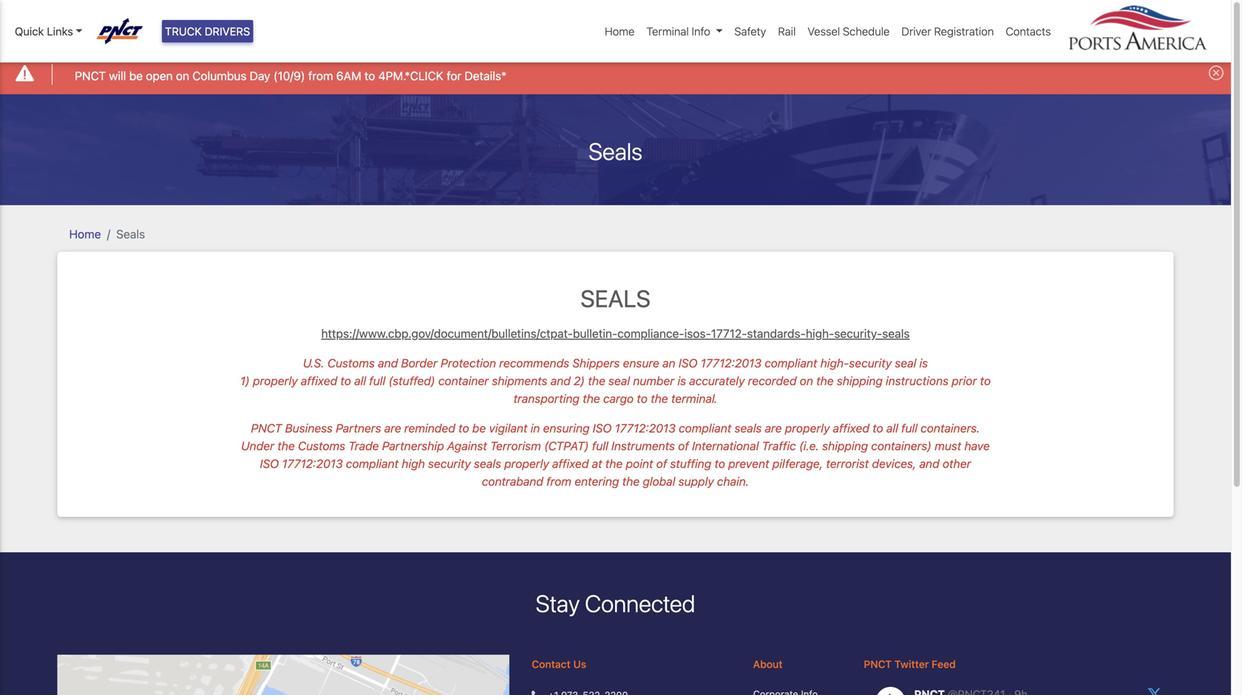 Task type: describe. For each thing, give the bounding box(es) containing it.
(10/9)
[[274, 69, 305, 83]]

shipping for containers)
[[823, 439, 869, 453]]

to up partners in the bottom of the page
[[341, 374, 351, 388]]

2)
[[574, 374, 585, 388]]

will
[[109, 69, 126, 83]]

customs inside u.s. customs and border protection recommends shippers ensure an iso 17712:2013 compliant high-security seal is 1) properly affixed to all full (stuffed) container shipments and 2) the seal number is accurately recorded on the shipping instructions              prior to transporting the cargo to the terminal.
[[328, 356, 375, 370]]

other
[[943, 457, 972, 471]]

to down 'international'
[[715, 457, 726, 471]]

1 vertical spatial 17712:2013
[[615, 421, 676, 435]]

the right 2)
[[588, 374, 606, 388]]

full inside u.s. customs and border protection recommends shippers ensure an iso 17712:2013 compliant high-security seal is 1) properly affixed to all full (stuffed) container shipments and 2) the seal number is accurately recorded on the shipping instructions              prior to transporting the cargo to the terminal.
[[369, 374, 386, 388]]

border
[[401, 356, 438, 370]]

the down point
[[623, 475, 640, 489]]

2 horizontal spatial full
[[902, 421, 918, 435]]

us
[[574, 658, 587, 670]]

terrorism
[[490, 439, 541, 453]]

0 horizontal spatial is
[[678, 374, 686, 388]]

about
[[753, 658, 783, 670]]

supply
[[679, 475, 714, 489]]

business
[[285, 421, 333, 435]]

day
[[250, 69, 270, 83]]

terminal info link
[[641, 17, 729, 45]]

(i.e.
[[800, 439, 820, 453]]

safety link
[[729, 17, 773, 45]]

all inside u.s. customs and border protection recommends shippers ensure an iso 17712:2013 compliant high-security seal is 1) properly affixed to all full (stuffed) container shipments and 2) the seal number is accurately recorded on the shipping instructions              prior to transporting the cargo to the terminal.
[[354, 374, 366, 388]]

0 vertical spatial seals
[[589, 137, 643, 165]]

containers.
[[921, 421, 981, 435]]

(stuffed)
[[389, 374, 435, 388]]

high- inside u.s. customs and border protection recommends shippers ensure an iso 17712:2013 compliant high-security seal is 1) properly affixed to all full (stuffed) container shipments and 2) the seal number is accurately recorded on the shipping instructions              prior to transporting the cargo to the terminal.
[[821, 356, 849, 370]]

the right recorded
[[817, 374, 834, 388]]

global
[[643, 475, 676, 489]]

registration
[[935, 25, 994, 38]]

be inside the pnct business partners are reminded to be vigilant in ensuring iso 17712:2013 compliant seals are properly affixed to all full containers. under the customs trade partnership against terrorism (ctpat) full instruments of international traffic (i.e. shipping containers)              must have iso 17712:2013 compliant high security seals properly affixed at the point of stuffing to prevent pilferage, terrorist devices,              and other contraband from entering the global supply chain.
[[473, 421, 486, 435]]

international
[[692, 439, 759, 453]]

pnct business partners are reminded to be vigilant in ensuring iso 17712:2013 compliant seals are properly affixed to all full containers. under the customs trade partnership against terrorism (ctpat) full instruments of international traffic (i.e. shipping containers)              must have iso 17712:2013 compliant high security seals properly affixed at the point of stuffing to prevent pilferage, terrorist devices,              and other contraband from entering the global supply chain.
[[241, 421, 990, 489]]

17712-
[[711, 327, 747, 341]]

stay
[[536, 590, 580, 618]]

0 vertical spatial home
[[605, 25, 635, 38]]

https://www.cbp.gov/document/bulletins/ctpat-bulletin-compliance-isos-17712-standards-high-security-seals link
[[321, 327, 910, 341]]

1 horizontal spatial full
[[592, 439, 609, 453]]

2 vertical spatial seals
[[581, 284, 651, 313]]

quick links
[[15, 25, 73, 38]]

to down number
[[637, 392, 648, 406]]

feed
[[932, 658, 956, 670]]

2 are from the left
[[765, 421, 782, 435]]

entering
[[575, 475, 619, 489]]

1 vertical spatial iso
[[593, 421, 612, 435]]

partners
[[336, 421, 381, 435]]

open
[[146, 69, 173, 83]]

high
[[402, 457, 425, 471]]

protection
[[441, 356, 496, 370]]

traffic
[[762, 439, 796, 453]]

have
[[965, 439, 990, 453]]

1 are from the left
[[384, 421, 401, 435]]

shipments
[[492, 374, 548, 388]]

contacts
[[1006, 25, 1052, 38]]

properly inside u.s. customs and border protection recommends shippers ensure an iso 17712:2013 compliant high-security seal is 1) properly affixed to all full (stuffed) container shipments and 2) the seal number is accurately recorded on the shipping instructions              prior to transporting the cargo to the terminal.
[[253, 374, 298, 388]]

vessel schedule link
[[802, 17, 896, 45]]

stay connected
[[536, 590, 696, 618]]

to right prior
[[981, 374, 991, 388]]

6am
[[336, 69, 362, 83]]

pnct will be open on columbus day (10/9) from 6am to 4pm.*click for details* alert
[[0, 54, 1232, 94]]

the right at
[[606, 457, 623, 471]]

on inside u.s. customs and border protection recommends shippers ensure an iso 17712:2013 compliant high-security seal is 1) properly affixed to all full (stuffed) container shipments and 2) the seal number is accurately recorded on the shipping instructions              prior to transporting the cargo to the terminal.
[[800, 374, 814, 388]]

devices,
[[872, 457, 917, 471]]

schedule
[[843, 25, 890, 38]]

quick
[[15, 25, 44, 38]]

containers)
[[872, 439, 932, 453]]

contraband
[[482, 475, 544, 489]]

0 vertical spatial home link
[[599, 17, 641, 45]]

isos-
[[685, 327, 711, 341]]

ensuring
[[543, 421, 590, 435]]

for
[[447, 69, 462, 83]]

truck
[[165, 25, 202, 38]]

pnct will be open on columbus day (10/9) from 6am to 4pm.*click for details* link
[[75, 67, 507, 85]]

1 vertical spatial affixed
[[833, 421, 870, 435]]

to up the against
[[459, 421, 469, 435]]

reminded
[[405, 421, 456, 435]]

pilferage,
[[773, 457, 823, 471]]

driver registration link
[[896, 17, 1000, 45]]

0 vertical spatial high-
[[806, 327, 835, 341]]

instructions
[[886, 374, 949, 388]]

https://www.cbp.gov/document/bulletins/ctpat-
[[321, 327, 573, 341]]

1 vertical spatial home link
[[69, 227, 101, 241]]

connected
[[585, 590, 696, 618]]

0 vertical spatial of
[[678, 439, 689, 453]]

recorded
[[748, 374, 797, 388]]

terrorist
[[827, 457, 869, 471]]

security-
[[835, 327, 883, 341]]

contacts link
[[1000, 17, 1057, 45]]

1 horizontal spatial properly
[[505, 457, 549, 471]]

chain.
[[717, 475, 750, 489]]

under
[[241, 439, 274, 453]]

1 vertical spatial compliant
[[679, 421, 732, 435]]

to inside alert
[[365, 69, 375, 83]]

links
[[47, 25, 73, 38]]

driver
[[902, 25, 932, 38]]

shippers
[[573, 356, 620, 370]]

contact us
[[532, 658, 587, 670]]

be inside alert
[[129, 69, 143, 83]]

and inside the pnct business partners are reminded to be vigilant in ensuring iso 17712:2013 compliant seals are properly affixed to all full containers. under the customs trade partnership against terrorism (ctpat) full instruments of international traffic (i.e. shipping containers)              must have iso 17712:2013 compliant high security seals properly affixed at the point of stuffing to prevent pilferage, terrorist devices,              and other contraband from entering the global supply chain.
[[920, 457, 940, 471]]

trade
[[349, 439, 379, 453]]

driver registration
[[902, 25, 994, 38]]

vigilant
[[489, 421, 528, 435]]

against
[[447, 439, 487, 453]]

0 horizontal spatial seals
[[474, 457, 501, 471]]

1 horizontal spatial seal
[[895, 356, 917, 370]]

quick links link
[[15, 23, 83, 40]]

standards-
[[747, 327, 806, 341]]

all inside the pnct business partners are reminded to be vigilant in ensuring iso 17712:2013 compliant seals are properly affixed to all full containers. under the customs trade partnership against terrorism (ctpat) full instruments of international traffic (i.e. shipping containers)              must have iso 17712:2013 compliant high security seals properly affixed at the point of stuffing to prevent pilferage, terrorist devices,              and other contraband from entering the global supply chain.
[[887, 421, 899, 435]]



Task type: locate. For each thing, give the bounding box(es) containing it.
2 vertical spatial iso
[[260, 457, 279, 471]]

shipping down security-
[[837, 374, 883, 388]]

instruments
[[612, 439, 675, 453]]

1 vertical spatial high-
[[821, 356, 849, 370]]

customs
[[328, 356, 375, 370], [298, 439, 346, 453]]

home link
[[599, 17, 641, 45], [69, 227, 101, 241]]

seal up cargo
[[609, 374, 630, 388]]

2 horizontal spatial affixed
[[833, 421, 870, 435]]

2 horizontal spatial properly
[[785, 421, 830, 435]]

0 vertical spatial seal
[[895, 356, 917, 370]]

security inside the pnct business partners are reminded to be vigilant in ensuring iso 17712:2013 compliant seals are properly affixed to all full containers. under the customs trade partnership against terrorism (ctpat) full instruments of international traffic (i.e. shipping containers)              must have iso 17712:2013 compliant high security seals properly affixed at the point of stuffing to prevent pilferage, terrorist devices,              and other contraband from entering the global supply chain.
[[428, 457, 471, 471]]

to
[[365, 69, 375, 83], [341, 374, 351, 388], [981, 374, 991, 388], [637, 392, 648, 406], [459, 421, 469, 435], [873, 421, 884, 435], [715, 457, 726, 471]]

be up the against
[[473, 421, 486, 435]]

shipping for instructions
[[837, 374, 883, 388]]

properly down terrorism
[[505, 457, 549, 471]]

to up containers) on the bottom of the page
[[873, 421, 884, 435]]

partnership
[[382, 439, 444, 453]]

(ctpat)
[[544, 439, 589, 453]]

2 horizontal spatial iso
[[679, 356, 698, 370]]

2 horizontal spatial 17712:2013
[[701, 356, 762, 370]]

0 horizontal spatial be
[[129, 69, 143, 83]]

1 vertical spatial and
[[551, 374, 571, 388]]

pnct will be open on columbus day (10/9) from 6am to 4pm.*click for details*
[[75, 69, 507, 83]]

17712:2013 up accurately
[[701, 356, 762, 370]]

0 horizontal spatial iso
[[260, 457, 279, 471]]

security inside u.s. customs and border protection recommends shippers ensure an iso 17712:2013 compliant high-security seal is 1) properly affixed to all full (stuffed) container shipments and 2) the seal number is accurately recorded on the shipping instructions              prior to transporting the cargo to the terminal.
[[849, 356, 892, 370]]

0 vertical spatial properly
[[253, 374, 298, 388]]

terminal info
[[647, 25, 711, 38]]

2 vertical spatial full
[[592, 439, 609, 453]]

prior
[[952, 374, 977, 388]]

2 vertical spatial seals
[[474, 457, 501, 471]]

the right the under
[[278, 439, 295, 453]]

compliant inside u.s. customs and border protection recommends shippers ensure an iso 17712:2013 compliant high-security seal is 1) properly affixed to all full (stuffed) container shipments and 2) the seal number is accurately recorded on the shipping instructions              prior to transporting the cargo to the terminal.
[[765, 356, 818, 370]]

in
[[531, 421, 540, 435]]

1 vertical spatial is
[[678, 374, 686, 388]]

iso inside u.s. customs and border protection recommends shippers ensure an iso 17712:2013 compliant high-security seal is 1) properly affixed to all full (stuffed) container shipments and 2) the seal number is accurately recorded on the shipping instructions              prior to transporting the cargo to the terminal.
[[679, 356, 698, 370]]

drivers
[[205, 25, 250, 38]]

shipping
[[837, 374, 883, 388], [823, 439, 869, 453]]

compliant down trade
[[346, 457, 399, 471]]

pnct up the under
[[251, 421, 282, 435]]

are up 'partnership' at the left of page
[[384, 421, 401, 435]]

0 horizontal spatial from
[[308, 69, 333, 83]]

seals up 'international'
[[735, 421, 762, 435]]

number
[[633, 374, 675, 388]]

from inside the pnct business partners are reminded to be vigilant in ensuring iso 17712:2013 compliant seals are properly affixed to all full containers. under the customs trade partnership against terrorism (ctpat) full instruments of international traffic (i.e. shipping containers)              must have iso 17712:2013 compliant high security seals properly affixed at the point of stuffing to prevent pilferage, terrorist devices,              and other contraband from entering the global supply chain.
[[547, 475, 572, 489]]

0 vertical spatial security
[[849, 356, 892, 370]]

of
[[678, 439, 689, 453], [657, 457, 667, 471]]

1 horizontal spatial is
[[920, 356, 929, 370]]

from inside alert
[[308, 69, 333, 83]]

17712:2013
[[701, 356, 762, 370], [615, 421, 676, 435], [282, 457, 343, 471]]

1 vertical spatial of
[[657, 457, 667, 471]]

must
[[935, 439, 962, 453]]

truck drivers link
[[162, 20, 253, 43]]

iso down cargo
[[593, 421, 612, 435]]

0 horizontal spatial affixed
[[301, 374, 337, 388]]

0 horizontal spatial all
[[354, 374, 366, 388]]

iso
[[679, 356, 698, 370], [593, 421, 612, 435], [260, 457, 279, 471]]

seals down the against
[[474, 457, 501, 471]]

2 horizontal spatial pnct
[[864, 658, 892, 670]]

0 horizontal spatial are
[[384, 421, 401, 435]]

vessel schedule
[[808, 25, 890, 38]]

0 vertical spatial pnct
[[75, 69, 106, 83]]

1 vertical spatial security
[[428, 457, 471, 471]]

details*
[[465, 69, 507, 83]]

1 horizontal spatial home link
[[599, 17, 641, 45]]

1 horizontal spatial security
[[849, 356, 892, 370]]

properly up (i.e. at the bottom of page
[[785, 421, 830, 435]]

seals
[[883, 327, 910, 341], [735, 421, 762, 435], [474, 457, 501, 471]]

0 vertical spatial all
[[354, 374, 366, 388]]

17712:2013 up instruments
[[615, 421, 676, 435]]

2 vertical spatial pnct
[[864, 658, 892, 670]]

full up containers) on the bottom of the page
[[902, 421, 918, 435]]

all up containers) on the bottom of the page
[[887, 421, 899, 435]]

iso right an
[[679, 356, 698, 370]]

0 horizontal spatial on
[[176, 69, 189, 83]]

1 vertical spatial home
[[69, 227, 101, 241]]

1 vertical spatial from
[[547, 475, 572, 489]]

1 vertical spatial pnct
[[251, 421, 282, 435]]

u.s. customs and border protection recommends shippers ensure an iso 17712:2013 compliant high-security seal is 1) properly affixed to all full (stuffed) container shipments and 2) the seal number is accurately recorded on the shipping instructions              prior to transporting the cargo to the terminal.
[[240, 356, 991, 406]]

1 horizontal spatial compliant
[[679, 421, 732, 435]]

17712:2013 down business
[[282, 457, 343, 471]]

pnct for twitter
[[864, 658, 892, 670]]

close image
[[1209, 65, 1224, 80]]

the down number
[[651, 392, 668, 406]]

1 vertical spatial customs
[[298, 439, 346, 453]]

and up the (stuffed)
[[378, 356, 398, 370]]

1 vertical spatial full
[[902, 421, 918, 435]]

1 horizontal spatial 17712:2013
[[615, 421, 676, 435]]

2 vertical spatial affixed
[[553, 457, 589, 471]]

terminal.
[[672, 392, 718, 406]]

1 horizontal spatial all
[[887, 421, 899, 435]]

customs inside the pnct business partners are reminded to be vigilant in ensuring iso 17712:2013 compliant seals are properly affixed to all full containers. under the customs trade partnership against terrorism (ctpat) full instruments of international traffic (i.e. shipping containers)              must have iso 17712:2013 compliant high security seals properly affixed at the point of stuffing to prevent pilferage, terrorist devices,              and other contraband from entering the global supply chain.
[[298, 439, 346, 453]]

to right the 6am
[[365, 69, 375, 83]]

twitter
[[895, 658, 929, 670]]

pnct left "will"
[[75, 69, 106, 83]]

seals up instructions
[[883, 327, 910, 341]]

customs down business
[[298, 439, 346, 453]]

of up stuffing
[[678, 439, 689, 453]]

u.s.
[[303, 356, 325, 370]]

0 vertical spatial is
[[920, 356, 929, 370]]

on
[[176, 69, 189, 83], [800, 374, 814, 388]]

0 horizontal spatial pnct
[[75, 69, 106, 83]]

1 horizontal spatial be
[[473, 421, 486, 435]]

shipping inside u.s. customs and border protection recommends shippers ensure an iso 17712:2013 compliant high-security seal is 1) properly affixed to all full (stuffed) container shipments and 2) the seal number is accurately recorded on the shipping instructions              prior to transporting the cargo to the terminal.
[[837, 374, 883, 388]]

0 vertical spatial seals
[[883, 327, 910, 341]]

pnct inside the pnct business partners are reminded to be vigilant in ensuring iso 17712:2013 compliant seals are properly affixed to all full containers. under the customs trade partnership against terrorism (ctpat) full instruments of international traffic (i.e. shipping containers)              must have iso 17712:2013 compliant high security seals properly affixed at the point of stuffing to prevent pilferage, terrorist devices,              and other contraband from entering the global supply chain.
[[251, 421, 282, 435]]

stuffing
[[671, 457, 712, 471]]

transporting
[[514, 392, 580, 406]]

1 vertical spatial seals
[[116, 227, 145, 241]]

accurately
[[690, 374, 745, 388]]

seals
[[589, 137, 643, 165], [116, 227, 145, 241], [581, 284, 651, 313]]

the
[[588, 374, 606, 388], [817, 374, 834, 388], [583, 392, 600, 406], [651, 392, 668, 406], [278, 439, 295, 453], [606, 457, 623, 471], [623, 475, 640, 489]]

full up at
[[592, 439, 609, 453]]

on right open
[[176, 69, 189, 83]]

0 horizontal spatial security
[[428, 457, 471, 471]]

4pm.*click
[[378, 69, 444, 83]]

1)
[[240, 374, 250, 388]]

1 vertical spatial all
[[887, 421, 899, 435]]

pnct twitter feed
[[864, 658, 956, 670]]

0 horizontal spatial 17712:2013
[[282, 457, 343, 471]]

affixed down the u.s.
[[301, 374, 337, 388]]

affixed down (ctpat) on the bottom left of page
[[553, 457, 589, 471]]

security down security-
[[849, 356, 892, 370]]

on right recorded
[[800, 374, 814, 388]]

compliance-
[[618, 327, 685, 341]]

0 horizontal spatial home link
[[69, 227, 101, 241]]

pnct inside alert
[[75, 69, 106, 83]]

iso down the under
[[260, 457, 279, 471]]

the down 2)
[[583, 392, 600, 406]]

2 vertical spatial compliant
[[346, 457, 399, 471]]

1 horizontal spatial from
[[547, 475, 572, 489]]

all up partners in the bottom of the page
[[354, 374, 366, 388]]

properly right the 1)
[[253, 374, 298, 388]]

1 horizontal spatial pnct
[[251, 421, 282, 435]]

affixed inside u.s. customs and border protection recommends shippers ensure an iso 17712:2013 compliant high-security seal is 1) properly affixed to all full (stuffed) container shipments and 2) the seal number is accurately recorded on the shipping instructions              prior to transporting the cargo to the terminal.
[[301, 374, 337, 388]]

security down the against
[[428, 457, 471, 471]]

compliant up 'international'
[[679, 421, 732, 435]]

2 vertical spatial properly
[[505, 457, 549, 471]]

are up traffic
[[765, 421, 782, 435]]

0 vertical spatial and
[[378, 356, 398, 370]]

on inside alert
[[176, 69, 189, 83]]

17712:2013 inside u.s. customs and border protection recommends shippers ensure an iso 17712:2013 compliant high-security seal is 1) properly affixed to all full (stuffed) container shipments and 2) the seal number is accurately recorded on the shipping instructions              prior to transporting the cargo to the terminal.
[[701, 356, 762, 370]]

from left the 6am
[[308, 69, 333, 83]]

1 vertical spatial seals
[[735, 421, 762, 435]]

0 vertical spatial shipping
[[837, 374, 883, 388]]

rail link
[[773, 17, 802, 45]]

customs right the u.s.
[[328, 356, 375, 370]]

0 vertical spatial from
[[308, 69, 333, 83]]

1 vertical spatial seal
[[609, 374, 630, 388]]

be right "will"
[[129, 69, 143, 83]]

shipping inside the pnct business partners are reminded to be vigilant in ensuring iso 17712:2013 compliant seals are properly affixed to all full containers. under the customs trade partnership against terrorism (ctpat) full instruments of international traffic (i.e. shipping containers)              must have iso 17712:2013 compliant high security seals properly affixed at the point of stuffing to prevent pilferage, terrorist devices,              and other contraband from entering the global supply chain.
[[823, 439, 869, 453]]

2 horizontal spatial compliant
[[765, 356, 818, 370]]

pnct
[[75, 69, 106, 83], [251, 421, 282, 435], [864, 658, 892, 670]]

and left 2)
[[551, 374, 571, 388]]

compliant up recorded
[[765, 356, 818, 370]]

shipping up terrorist on the bottom
[[823, 439, 869, 453]]

1 horizontal spatial are
[[765, 421, 782, 435]]

1 vertical spatial properly
[[785, 421, 830, 435]]

0 vertical spatial iso
[[679, 356, 698, 370]]

0 horizontal spatial compliant
[[346, 457, 399, 471]]

contact
[[532, 658, 571, 670]]

2 horizontal spatial seals
[[883, 327, 910, 341]]

from down (ctpat) on the bottom left of page
[[547, 475, 572, 489]]

2 vertical spatial 17712:2013
[[282, 457, 343, 471]]

safety
[[735, 25, 767, 38]]

https://www.cbp.gov/document/bulletins/ctpat-bulletin-compliance-isos-17712-standards-high-security-seals
[[321, 327, 910, 341]]

pnct left twitter
[[864, 658, 892, 670]]

full left the (stuffed)
[[369, 374, 386, 388]]

info
[[692, 25, 711, 38]]

1 vertical spatial on
[[800, 374, 814, 388]]

seal
[[895, 356, 917, 370], [609, 374, 630, 388]]

all
[[354, 374, 366, 388], [887, 421, 899, 435]]

1 horizontal spatial of
[[678, 439, 689, 453]]

0 vertical spatial be
[[129, 69, 143, 83]]

0 horizontal spatial seal
[[609, 374, 630, 388]]

is up terminal.
[[678, 374, 686, 388]]

1 horizontal spatial affixed
[[553, 457, 589, 471]]

2 horizontal spatial and
[[920, 457, 940, 471]]

of up global
[[657, 457, 667, 471]]

be
[[129, 69, 143, 83], [473, 421, 486, 435]]

point
[[626, 457, 653, 471]]

1 horizontal spatial and
[[551, 374, 571, 388]]

high-
[[806, 327, 835, 341], [821, 356, 849, 370]]

pnct for business
[[251, 421, 282, 435]]

properly
[[253, 374, 298, 388], [785, 421, 830, 435], [505, 457, 549, 471]]

0 vertical spatial compliant
[[765, 356, 818, 370]]

0 horizontal spatial of
[[657, 457, 667, 471]]

container
[[439, 374, 489, 388]]

bulletin-
[[573, 327, 618, 341]]

0 horizontal spatial full
[[369, 374, 386, 388]]

recommends
[[500, 356, 570, 370]]

rail
[[778, 25, 796, 38]]

is
[[920, 356, 929, 370], [678, 374, 686, 388]]

1 horizontal spatial on
[[800, 374, 814, 388]]

vessel
[[808, 25, 840, 38]]

1 horizontal spatial seals
[[735, 421, 762, 435]]

0 vertical spatial 17712:2013
[[701, 356, 762, 370]]

and down must
[[920, 457, 940, 471]]

1 horizontal spatial home
[[605, 25, 635, 38]]

0 horizontal spatial properly
[[253, 374, 298, 388]]

terminal
[[647, 25, 689, 38]]

at
[[592, 457, 603, 471]]

affixed up terrorist on the bottom
[[833, 421, 870, 435]]

0 horizontal spatial home
[[69, 227, 101, 241]]

pnct for will
[[75, 69, 106, 83]]

0 vertical spatial full
[[369, 374, 386, 388]]

seal up instructions
[[895, 356, 917, 370]]

0 horizontal spatial and
[[378, 356, 398, 370]]

0 vertical spatial on
[[176, 69, 189, 83]]

an
[[663, 356, 676, 370]]

2 vertical spatial and
[[920, 457, 940, 471]]

are
[[384, 421, 401, 435], [765, 421, 782, 435]]

0 vertical spatial customs
[[328, 356, 375, 370]]

1 vertical spatial be
[[473, 421, 486, 435]]

is up instructions
[[920, 356, 929, 370]]

1 vertical spatial shipping
[[823, 439, 869, 453]]



Task type: vqa. For each thing, say whether or not it's contained in the screenshot.
the right Bound
no



